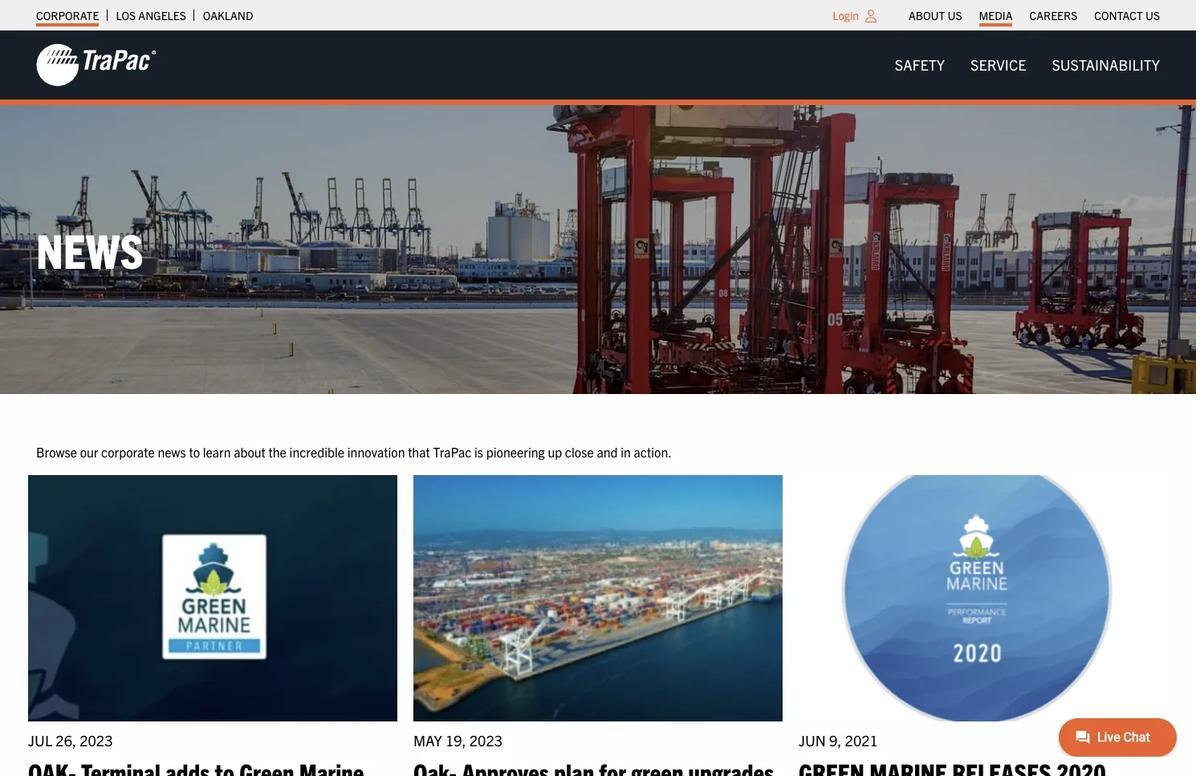 Task type: vqa. For each thing, say whether or not it's contained in the screenshot.
Angeles
yes



Task type: describe. For each thing, give the bounding box(es) containing it.
up
[[548, 444, 562, 460]]

oakland
[[203, 8, 253, 22]]

about
[[909, 8, 946, 22]]

los
[[116, 8, 136, 22]]

us for about us
[[948, 8, 963, 22]]

innovation
[[348, 444, 405, 460]]

sustainability
[[1052, 55, 1161, 74]]

media
[[979, 8, 1013, 22]]

incredible
[[290, 444, 345, 460]]

learn
[[203, 444, 231, 460]]

jul 26, 2023 article
[[28, 476, 398, 777]]

light image
[[866, 10, 877, 22]]

about
[[234, 444, 266, 460]]

jun
[[799, 732, 826, 750]]

careers link
[[1030, 4, 1078, 27]]

jun 9, 2021
[[799, 732, 879, 750]]

us for contact us
[[1146, 8, 1161, 22]]

corporate link
[[36, 4, 99, 27]]

is
[[475, 444, 484, 460]]

main content containing jul 26, 2023
[[20, 442, 1177, 777]]

action.
[[634, 444, 672, 460]]

browse
[[36, 444, 77, 460]]

careers
[[1030, 8, 1078, 22]]

jul 26, 2023
[[28, 732, 113, 750]]

login link
[[833, 8, 859, 22]]

may 19, 2023 article
[[414, 476, 783, 777]]

close
[[565, 444, 594, 460]]

to
[[189, 444, 200, 460]]

19,
[[446, 732, 466, 750]]

jul
[[28, 732, 52, 750]]

contact us link
[[1095, 4, 1161, 27]]

about us
[[909, 8, 963, 22]]

may
[[414, 732, 442, 750]]

trapac
[[433, 444, 472, 460]]

may 19, 2023
[[414, 732, 503, 750]]

26,
[[56, 732, 76, 750]]

corporate
[[36, 8, 99, 22]]



Task type: locate. For each thing, give the bounding box(es) containing it.
2023 for jul 26, 2023
[[80, 732, 113, 750]]

us
[[948, 8, 963, 22], [1146, 8, 1161, 22]]

contact
[[1095, 8, 1144, 22]]

1 us from the left
[[948, 8, 963, 22]]

us right the contact
[[1146, 8, 1161, 22]]

login
[[833, 8, 859, 22]]

0 horizontal spatial us
[[948, 8, 963, 22]]

the
[[269, 444, 287, 460]]

2 2023 from the left
[[470, 732, 503, 750]]

news
[[158, 444, 186, 460]]

1 horizontal spatial 2023
[[470, 732, 503, 750]]

our
[[80, 444, 98, 460]]

media link
[[979, 4, 1013, 27]]

oakland link
[[203, 4, 253, 27]]

2021
[[845, 732, 879, 750]]

that
[[408, 444, 430, 460]]

1 vertical spatial menu bar
[[883, 49, 1173, 81]]

main content
[[20, 442, 1177, 777]]

service
[[971, 55, 1027, 74]]

pioneering
[[487, 444, 545, 460]]

2023 right 19,
[[470, 732, 503, 750]]

contact us
[[1095, 8, 1161, 22]]

sustainability link
[[1040, 49, 1173, 81]]

2023 right "26,"
[[80, 732, 113, 750]]

menu bar containing safety
[[883, 49, 1173, 81]]

us right about
[[948, 8, 963, 22]]

us inside contact us 'link'
[[1146, 8, 1161, 22]]

los angeles
[[116, 8, 186, 22]]

2023 inside article
[[470, 732, 503, 750]]

in
[[621, 444, 631, 460]]

menu bar up service
[[901, 4, 1169, 27]]

2 us from the left
[[1146, 8, 1161, 22]]

corporate
[[101, 444, 155, 460]]

news
[[36, 220, 143, 279]]

los angeles link
[[116, 4, 186, 27]]

safety
[[895, 55, 945, 74]]

2023
[[80, 732, 113, 750], [470, 732, 503, 750]]

jun 9, 2021 article
[[799, 476, 1169, 777]]

browse our corporate news to learn about the incredible innovation that trapac is pioneering up close and in action.
[[36, 444, 672, 460]]

menu bar containing about us
[[901, 4, 1169, 27]]

about us link
[[909, 4, 963, 27]]

2023 for may 19, 2023
[[470, 732, 503, 750]]

menu bar
[[901, 4, 1169, 27], [883, 49, 1173, 81]]

1 horizontal spatial us
[[1146, 8, 1161, 22]]

safety link
[[883, 49, 958, 81]]

angeles
[[138, 8, 186, 22]]

corporate image
[[36, 43, 157, 88]]

and
[[597, 444, 618, 460]]

1 2023 from the left
[[80, 732, 113, 750]]

0 vertical spatial menu bar
[[901, 4, 1169, 27]]

0 horizontal spatial 2023
[[80, 732, 113, 750]]

menu bar down the careers link
[[883, 49, 1173, 81]]

us inside about us link
[[948, 8, 963, 22]]

service link
[[958, 49, 1040, 81]]

2023 inside "article"
[[80, 732, 113, 750]]

9,
[[830, 732, 842, 750]]



